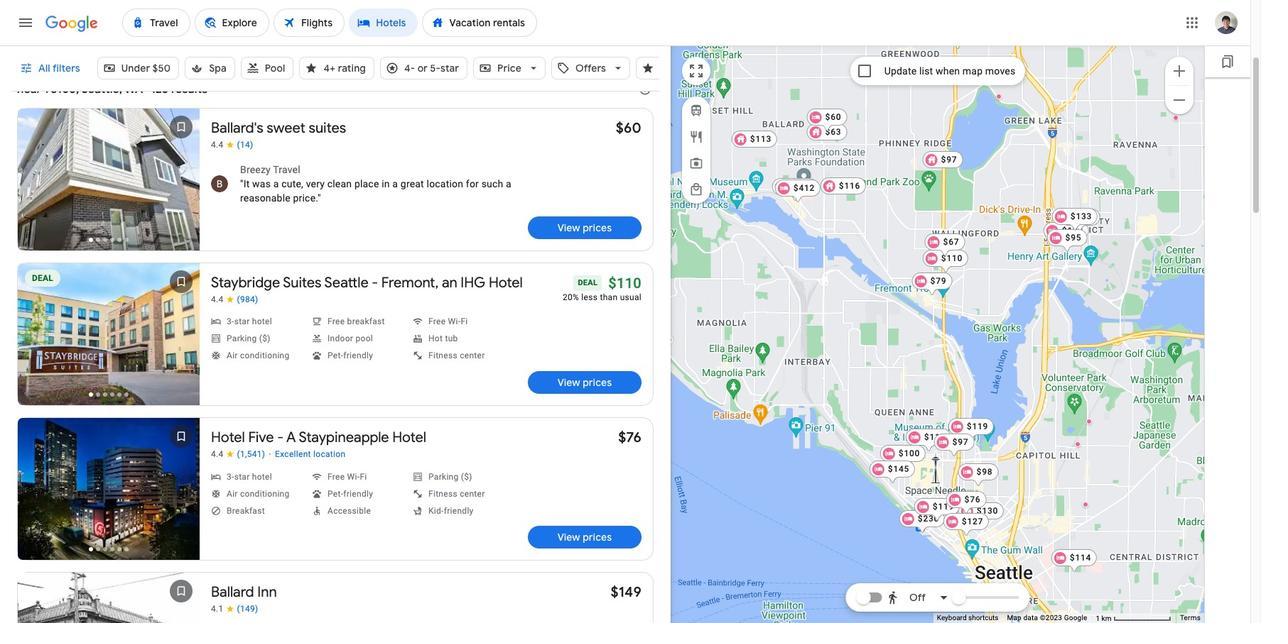 Task type: vqa. For each thing, say whether or not it's contained in the screenshot.
videos link
no



Task type: describe. For each thing, give the bounding box(es) containing it.
keyboard
[[937, 615, 967, 623]]

star
[[441, 62, 459, 75]]

photos list for the save staybridge suites seattle - fremont, an ihg hotel to collection image
[[18, 264, 200, 420]]

leavenworth link
[[0, 0, 118, 56]]

list
[[920, 65, 933, 77]]

(1,541)
[[237, 450, 265, 460]]

$110 inside map region
[[942, 254, 963, 264]]

$128
[[1062, 226, 1084, 236]]

less
[[582, 293, 598, 303]]

pool button
[[241, 51, 294, 85]]

view prices button for $60
[[528, 217, 642, 240]]

1 vertical spatial $97 link
[[934, 434, 975, 458]]

$67
[[944, 237, 960, 247]]

$60 inside 'link'
[[826, 112, 842, 122]]

$130
[[977, 507, 999, 517]]

keyboard shortcuts
[[937, 615, 999, 623]]

under $50
[[121, 62, 171, 75]]

4-
[[404, 62, 415, 75]]

map region
[[595, 26, 1262, 624]]

angeles
[[410, 36, 451, 50]]

bellingham
[[206, 36, 262, 50]]

$412 link
[[775, 180, 821, 204]]

seattle gaslight inn image
[[1083, 502, 1089, 508]]

$114
[[1070, 554, 1092, 564]]

filters
[[53, 62, 80, 75]]

all
[[38, 62, 50, 75]]

save ballard inn to collection image
[[164, 575, 198, 609]]

$133 link
[[1052, 208, 1098, 232]]

$100 link
[[880, 446, 926, 470]]

$116 link
[[821, 178, 867, 195]]

1 vertical spatial $97
[[953, 438, 969, 448]]

map
[[963, 65, 983, 77]]

view for $76
[[558, 532, 580, 544]]

$145
[[888, 465, 910, 475]]

5-
[[430, 62, 441, 75]]

save ballard's sweet suites to collection image
[[164, 110, 198, 144]]

townsend
[[477, 36, 529, 50]]

or
[[418, 62, 428, 75]]

shortcuts
[[969, 615, 999, 623]]

1 vertical spatial $149 link
[[611, 584, 642, 602]]

0 vertical spatial $119 link
[[949, 419, 994, 443]]

back image for $60
[[19, 166, 53, 200]]

offers button
[[551, 51, 630, 85]]

prices for $76
[[583, 532, 612, 544]]

(984)
[[237, 295, 258, 305]]

view prices for $76
[[558, 532, 612, 544]]

map data ©2023 google
[[1007, 615, 1088, 623]]

near
[[17, 82, 41, 97]]

usual
[[620, 293, 642, 303]]

update
[[885, 65, 917, 77]]

0 horizontal spatial deal
[[32, 274, 53, 284]]

2 view from the top
[[558, 377, 580, 389]]

olympia link
[[256, 0, 400, 56]]

spa button
[[185, 51, 235, 85]]

spokane link
[[87, 0, 209, 56]]

view prices for $60
[[558, 222, 612, 235]]

when
[[936, 65, 960, 77]]

2 prices from the top
[[583, 377, 612, 389]]

spokane
[[116, 36, 160, 50]]

mildred's bed & breakfast image
[[1087, 419, 1092, 425]]

back image
[[19, 321, 53, 355]]

moves
[[986, 65, 1016, 77]]

all filters button
[[11, 51, 91, 85]]

1 km button
[[1092, 614, 1176, 624]]

port townsend link
[[448, 0, 570, 56]]

off button
[[884, 581, 953, 615]]

rating
[[338, 62, 366, 75]]

terms link
[[1180, 615, 1201, 623]]

$87
[[1079, 213, 1095, 222]]

google
[[1064, 615, 1088, 623]]

0 vertical spatial $113 link
[[732, 131, 778, 148]]

4.4 out of 5 stars from 14 reviews image
[[211, 140, 253, 151]]

results
[[171, 82, 208, 97]]

1 vertical spatial $110
[[609, 275, 642, 292]]

learn more about these results image
[[628, 72, 662, 107]]

prices for $60
[[583, 222, 612, 235]]

offers
[[576, 62, 606, 75]]

near 98105, seattle, wa · 125 results
[[17, 82, 208, 97]]

(14)
[[237, 140, 253, 150]]

excellent
[[275, 450, 311, 460]]

1 vertical spatial $113
[[924, 433, 946, 443]]

$95 link
[[1047, 230, 1088, 254]]

4.4 out of 5 stars from 1,541 reviews image
[[211, 450, 265, 461]]

$412
[[794, 183, 815, 193]]

· excellent location
[[269, 449, 346, 461]]

Check-out text field
[[457, 12, 543, 45]]

save hotel five - a staypineapple hotel to collection image
[[164, 420, 198, 454]]

$50
[[153, 62, 171, 75]]

0 vertical spatial $76 link
[[618, 429, 642, 447]]

clear image
[[241, 21, 258, 38]]

under $50 button
[[97, 51, 179, 85]]

1 vertical spatial $113 link
[[906, 429, 952, 453]]

1
[[1096, 615, 1100, 623]]

(149)
[[237, 605, 258, 615]]

bellingham link
[[177, 0, 299, 56]]

port townsend
[[477, 22, 529, 50]]

map
[[1007, 615, 1022, 623]]

$110 link
[[923, 250, 969, 274]]

1 horizontal spatial deal
[[578, 279, 598, 288]]

2 view prices button from the top
[[528, 372, 642, 394]]

4+
[[324, 62, 336, 75]]

0 vertical spatial $97 link
[[923, 151, 963, 168]]

under
[[121, 62, 150, 75]]

view prices button for $76
[[528, 527, 642, 549]]

$130 link
[[959, 503, 1004, 527]]

$79 link
[[912, 273, 953, 297]]

wa · 125
[[125, 82, 169, 97]]



Task type: locate. For each thing, give the bounding box(es) containing it.
0 vertical spatial $76
[[618, 429, 642, 447]]

deal up back image
[[32, 274, 53, 284]]

0 vertical spatial next image
[[164, 166, 198, 200]]

2 photos list from the top
[[18, 264, 200, 420]]

0 vertical spatial view
[[558, 222, 580, 235]]

$63 link
[[807, 124, 847, 141]]

next image down save hotel five - a staypineapple hotel to collection "image"
[[164, 475, 198, 510]]

3 prices from the top
[[583, 532, 612, 544]]

$113 link up $412 link
[[732, 131, 778, 148]]

1 horizontal spatial port
[[477, 22, 498, 36]]

$60 link for view prices link corresponding to $60
[[616, 119, 642, 137]]

3 view prices from the top
[[558, 532, 612, 544]]

2 view prices from the top
[[558, 377, 612, 389]]

$79
[[931, 276, 947, 286]]

1 horizontal spatial $113
[[924, 433, 946, 443]]

view prices
[[558, 222, 612, 235], [558, 377, 612, 389], [558, 532, 612, 544]]

$76 inside map region
[[965, 495, 981, 505]]

zoom in map image
[[1171, 62, 1188, 79]]

all filters
[[38, 62, 80, 75]]

4 photo 1 image from the top
[[18, 574, 200, 624]]

back image for $76
[[19, 475, 53, 510]]

photo 1 image for back image
[[18, 264, 200, 406]]

0 vertical spatial view prices link
[[528, 217, 642, 240]]

1 vertical spatial $149
[[611, 584, 642, 602]]

·
[[269, 449, 272, 461]]

photos list
[[18, 109, 200, 265], [18, 264, 200, 420], [18, 419, 200, 575], [18, 574, 200, 624]]

$230
[[918, 515, 940, 525]]

photo 1 image for $76 back icon
[[18, 419, 200, 561]]

filters form
[[11, 1, 744, 99]]

$95
[[1066, 233, 1082, 243]]

1 view prices button from the top
[[528, 217, 642, 240]]

0 horizontal spatial $113
[[750, 134, 772, 144]]

$119 link left $127
[[915, 499, 960, 523]]

$60 link
[[807, 109, 847, 133], [616, 119, 642, 137]]

back image
[[19, 166, 53, 200], [19, 475, 53, 510]]

deal
[[32, 274, 53, 284], [578, 279, 598, 288]]

next image
[[164, 321, 198, 355]]

$113 up $100 'link'
[[924, 433, 946, 443]]

$119 link up "$98"
[[949, 419, 994, 443]]

3 photos list from the top
[[18, 419, 200, 575]]

0 vertical spatial $119
[[967, 422, 989, 432]]

$110 up the usual
[[609, 275, 642, 292]]

$63
[[826, 127, 842, 137]]

than
[[600, 293, 618, 303]]

0 vertical spatial 4.4
[[211, 140, 224, 150]]

terms
[[1180, 615, 1201, 623]]

1 horizontal spatial $76 link
[[946, 492, 987, 516]]

km
[[1102, 615, 1112, 623]]

data
[[1024, 615, 1038, 623]]

0 vertical spatial prices
[[583, 222, 612, 235]]

$119 link
[[949, 419, 994, 443], [915, 499, 960, 523]]

update list when map moves
[[885, 65, 1016, 77]]

98105,
[[44, 82, 79, 97]]

view prices link for $76
[[528, 527, 642, 549]]

4.4 inside 4.4 out of 5 stars from 984 reviews image
[[211, 295, 224, 305]]

4+ rating button
[[300, 51, 375, 85]]

view prices link for $60
[[528, 217, 642, 240]]

greenlake guest house image
[[996, 94, 1002, 99]]

1 vertical spatial $119 link
[[915, 499, 960, 523]]

$76 link
[[618, 429, 642, 447], [946, 492, 987, 516]]

view for $60
[[558, 222, 580, 235]]

0 vertical spatial $110
[[942, 254, 963, 264]]

1 horizontal spatial $60
[[826, 112, 842, 122]]

0 horizontal spatial $60
[[616, 119, 642, 137]]

2 vertical spatial view
[[558, 532, 580, 544]]

olympia
[[296, 36, 339, 50]]

4.4 for (1,541)
[[211, 450, 224, 460]]

photos list for save hotel five - a staypineapple hotel to collection "image"
[[18, 419, 200, 575]]

2 view prices link from the top
[[528, 372, 642, 394]]

1 horizontal spatial $113 link
[[906, 429, 952, 453]]

4.4 left (984)
[[211, 295, 224, 305]]

$110 down $67 in the top of the page
[[942, 254, 963, 264]]

2 4.4 from the top
[[211, 295, 224, 305]]

$113 left the $63 link
[[750, 134, 772, 144]]

2 vertical spatial view prices
[[558, 532, 612, 544]]

$87 link
[[1060, 209, 1100, 233]]

$113 link up the $145
[[906, 429, 952, 453]]

next image for $76
[[164, 475, 198, 510]]

seattle,
[[81, 82, 122, 97]]

4- or 5-star button
[[380, 51, 468, 85]]

$60 link for $149 link to the top
[[807, 109, 847, 133]]

4.4 left (1,541)
[[211, 450, 224, 460]]

0 horizontal spatial $149
[[611, 584, 642, 602]]

4- or 5-star
[[404, 62, 459, 75]]

1 photo 1 image from the top
[[18, 109, 200, 251]]

port angeles
[[387, 36, 451, 50]]

4.4 for (984)
[[211, 295, 224, 305]]

1 photos list from the top
[[18, 109, 200, 265]]

1 horizontal spatial $60 link
[[807, 109, 847, 133]]

price
[[497, 62, 522, 75]]

0 horizontal spatial $76
[[618, 429, 642, 447]]

1 view prices link from the top
[[528, 217, 642, 240]]

$145 link
[[870, 461, 916, 485]]

1 vertical spatial back image
[[19, 475, 53, 510]]

4.4 left (14)
[[211, 140, 224, 150]]

4.4 out of 5 stars from 984 reviews image
[[211, 295, 258, 306]]

$230 link
[[900, 511, 945, 535]]

Check-in text field
[[318, 12, 403, 45]]

0 vertical spatial view prices
[[558, 222, 612, 235]]

0 vertical spatial $97
[[941, 155, 958, 165]]

excellent location link
[[275, 450, 346, 461]]

$110
[[942, 254, 963, 264], [609, 275, 642, 292]]

save staybridge suites seattle - fremont, an ihg hotel to collection image
[[164, 265, 198, 299]]

20% less than usual
[[563, 293, 642, 303]]

2 vertical spatial 4.4
[[211, 450, 224, 460]]

3 view prices link from the top
[[528, 527, 642, 549]]

1 horizontal spatial $149
[[791, 182, 813, 192]]

$128 link
[[1044, 222, 1090, 247]]

4.4 inside 4.4 out of 5 stars from 14 reviews image
[[211, 140, 224, 150]]

$114 link
[[1052, 550, 1098, 574]]

$60
[[826, 112, 842, 122], [616, 119, 642, 137]]

2 vertical spatial view prices button
[[528, 527, 642, 549]]

1 horizontal spatial $119
[[967, 422, 989, 432]]

$119 up $230
[[933, 502, 955, 512]]

4+ rating
[[324, 62, 366, 75]]

spa
[[209, 62, 227, 75]]

3 photo 1 image from the top
[[18, 419, 200, 561]]

next image
[[164, 166, 198, 200], [164, 475, 198, 510]]

20%
[[563, 293, 579, 303]]

$113 link
[[732, 131, 778, 148], [906, 429, 952, 453]]

2 vertical spatial prices
[[583, 532, 612, 544]]

2 photo 1 image from the top
[[18, 264, 200, 406]]

2 back image from the top
[[19, 475, 53, 510]]

0 horizontal spatial $76 link
[[618, 429, 642, 447]]

4.1 out of 5 stars from 149 reviews image
[[211, 605, 258, 615]]

zoom out map image
[[1171, 91, 1188, 108]]

0 horizontal spatial $149 link
[[611, 584, 642, 602]]

port up the 4-
[[387, 36, 408, 50]]

$100
[[899, 449, 921, 459]]

next image for $60
[[164, 166, 198, 200]]

port for port townsend
[[477, 22, 498, 36]]

$116
[[839, 181, 861, 191]]

1 prices from the top
[[583, 222, 612, 235]]

$76 link inside map region
[[946, 492, 987, 516]]

1 horizontal spatial $149 link
[[772, 178, 818, 203]]

photos list for save ballard's sweet suites to collection image
[[18, 109, 200, 265]]

0 horizontal spatial port
[[387, 36, 408, 50]]

$60 link down learn more about these results icon at the top of page
[[616, 119, 642, 137]]

4.4 for (14)
[[211, 140, 224, 150]]

prices
[[583, 222, 612, 235], [583, 377, 612, 389], [583, 532, 612, 544]]

$60 up '$63'
[[826, 112, 842, 122]]

photo 1 image
[[18, 109, 200, 251], [18, 264, 200, 406], [18, 419, 200, 561], [18, 574, 200, 624]]

1 vertical spatial 4.4
[[211, 295, 224, 305]]

1 horizontal spatial $110
[[942, 254, 963, 264]]

0 vertical spatial $113
[[750, 134, 772, 144]]

$119 up "$98"
[[967, 422, 989, 432]]

0 vertical spatial back image
[[19, 166, 53, 200]]

2 next image from the top
[[164, 475, 198, 510]]

1 back image from the top
[[19, 166, 53, 200]]

$149 link
[[772, 178, 818, 203], [611, 584, 642, 602]]

1 vertical spatial prices
[[583, 377, 612, 389]]

1 vertical spatial $119
[[933, 502, 955, 512]]

$133
[[1071, 212, 1093, 222]]

©2023
[[1040, 615, 1063, 623]]

0 vertical spatial $149
[[791, 182, 813, 192]]

1 vertical spatial $76
[[965, 495, 981, 505]]

1 next image from the top
[[164, 166, 198, 200]]

leavenworth
[[26, 36, 92, 50]]

$60 link up $116 link
[[807, 109, 847, 133]]

port inside port angeles link
[[387, 36, 408, 50]]

1 view from the top
[[558, 222, 580, 235]]

port up the price on the top
[[477, 22, 498, 36]]

4.1
[[211, 605, 224, 615]]

$149 inside map region
[[791, 182, 813, 192]]

1 horizontal spatial $76
[[965, 495, 981, 505]]

$127 link
[[944, 514, 989, 538]]

keyboard shortcuts button
[[937, 614, 999, 624]]

port angeles link
[[358, 0, 479, 56]]

3 4.4 from the top
[[211, 450, 224, 460]]

0 vertical spatial view prices button
[[528, 217, 642, 240]]

port for port angeles
[[387, 36, 408, 50]]

view larger map image
[[688, 63, 705, 80]]

1 vertical spatial view
[[558, 377, 580, 389]]

$76
[[618, 429, 642, 447], [965, 495, 981, 505]]

$127
[[962, 517, 984, 527]]

main menu image
[[17, 14, 34, 31]]

1 vertical spatial view prices
[[558, 377, 612, 389]]

deal up less
[[578, 279, 598, 288]]

$97
[[941, 155, 958, 165], [953, 438, 969, 448]]

0 horizontal spatial $113 link
[[732, 131, 778, 148]]

view prices button
[[528, 217, 642, 240], [528, 372, 642, 394], [528, 527, 642, 549]]

view
[[558, 222, 580, 235], [558, 377, 580, 389], [558, 532, 580, 544]]

4 photos list from the top
[[18, 574, 200, 624]]

$98
[[977, 468, 993, 478]]

0 horizontal spatial $60 link
[[616, 119, 642, 137]]

1 vertical spatial $76 link
[[946, 492, 987, 516]]

photo 1 image for back icon associated with $60
[[18, 109, 200, 251]]

3 view from the top
[[558, 532, 580, 544]]

1 vertical spatial view prices link
[[528, 372, 642, 394]]

next image down save ballard's sweet suites to collection image
[[164, 166, 198, 200]]

birch tree cottage image
[[1173, 115, 1179, 121]]

1 view prices from the top
[[558, 222, 612, 235]]

$98 link
[[958, 464, 999, 488]]

0 horizontal spatial $119
[[933, 502, 955, 512]]

3 view prices button from the top
[[528, 527, 642, 549]]

0 vertical spatial $149 link
[[772, 178, 818, 203]]

4.4
[[211, 140, 224, 150], [211, 295, 224, 305], [211, 450, 224, 460]]

2 vertical spatial view prices link
[[528, 527, 642, 549]]

1 km
[[1096, 615, 1114, 623]]

off
[[910, 592, 926, 605]]

pool
[[265, 62, 285, 75]]

$60 down learn more about these results icon at the top of page
[[616, 119, 642, 137]]

$113
[[750, 134, 772, 144], [924, 433, 946, 443]]

0 horizontal spatial $110
[[609, 275, 642, 292]]

1 vertical spatial view prices button
[[528, 372, 642, 394]]

1 4.4 from the top
[[211, 140, 224, 150]]

port inside port townsend
[[477, 22, 498, 36]]

4.4 inside 4.4 out of 5 stars from 1,541 reviews "image"
[[211, 450, 224, 460]]

shafer baillie mansion bed & breakfast image
[[1075, 442, 1081, 448]]

1 vertical spatial next image
[[164, 475, 198, 510]]



